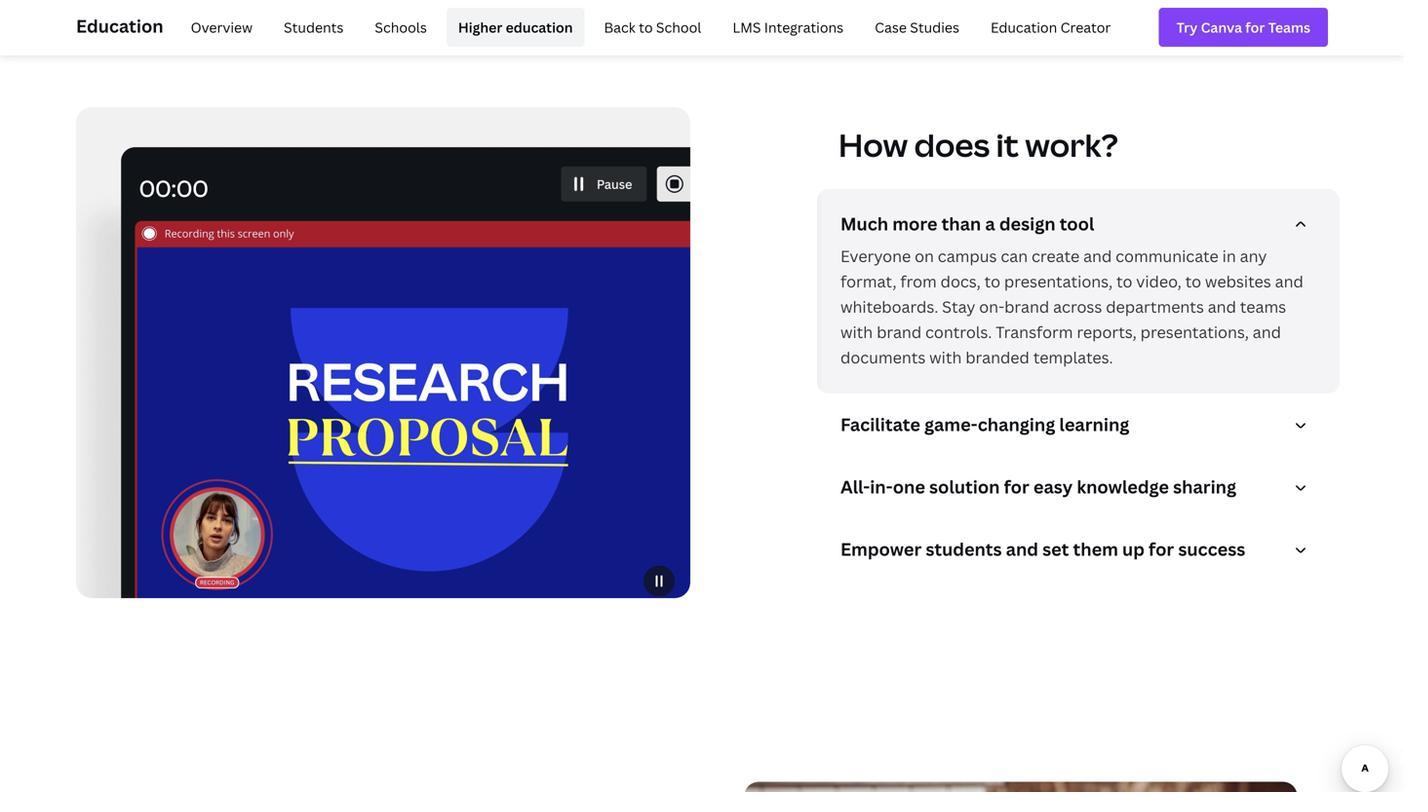 Task type: locate. For each thing, give the bounding box(es) containing it.
integrations
[[764, 18, 844, 37]]

facilitate game-changing learning
[[841, 413, 1129, 437]]

1 horizontal spatial education
[[991, 18, 1057, 37]]

presentations, down departments
[[1140, 322, 1249, 343]]

format,
[[841, 271, 897, 292]]

studies
[[910, 18, 959, 37]]

1 vertical spatial brand
[[877, 322, 922, 343]]

teams
[[1240, 297, 1286, 318]]

work?
[[1025, 124, 1118, 166]]

and
[[1083, 246, 1112, 267], [1275, 271, 1303, 292], [1208, 297, 1236, 318], [1253, 322, 1281, 343], [1006, 538, 1038, 562]]

controls.
[[925, 322, 992, 343]]

tool
[[1060, 212, 1094, 236]]

with up "documents" on the top right of the page
[[841, 322, 873, 343]]

education for education creator
[[991, 18, 1057, 37]]

empower students and set them up for success
[[841, 538, 1245, 562]]

and down teams
[[1253, 322, 1281, 343]]

education for education
[[76, 14, 163, 38]]

case studies link
[[863, 8, 971, 47]]

transform
[[996, 322, 1073, 343]]

up
[[1122, 538, 1145, 562]]

0 vertical spatial for
[[1004, 476, 1029, 499]]

brand
[[1004, 297, 1049, 318], [877, 322, 922, 343]]

education
[[76, 14, 163, 38], [991, 18, 1057, 37]]

0 vertical spatial brand
[[1004, 297, 1049, 318]]

higher
[[458, 18, 502, 37]]

menu bar containing overview
[[171, 8, 1123, 47]]

for
[[1004, 476, 1029, 499], [1149, 538, 1174, 562]]

everyone
[[841, 246, 911, 267]]

to up on-
[[984, 271, 1000, 292]]

knowledge
[[1077, 476, 1169, 499]]

facilitate game-changing learning button
[[841, 413, 1324, 445]]

presentations,
[[1004, 271, 1113, 292], [1140, 322, 1249, 343]]

any
[[1240, 246, 1267, 267]]

set
[[1042, 538, 1069, 562]]

menu bar
[[171, 8, 1123, 47]]

more
[[892, 212, 937, 236]]

education creator
[[991, 18, 1111, 37]]

in
[[1222, 246, 1236, 267]]

higher education link
[[446, 8, 585, 47]]

to right back at the top left of the page
[[639, 18, 653, 37]]

solution
[[929, 476, 1000, 499]]

schools link
[[363, 8, 439, 47]]

1 vertical spatial for
[[1149, 538, 1174, 562]]

0 vertical spatial with
[[841, 322, 873, 343]]

on-
[[979, 297, 1004, 318]]

learning
[[1059, 413, 1129, 437]]

with
[[841, 322, 873, 343], [929, 347, 962, 368]]

brand up transform
[[1004, 297, 1049, 318]]

0 horizontal spatial education
[[76, 14, 163, 38]]

empower
[[841, 538, 922, 562]]

templates.
[[1033, 347, 1113, 368]]

across
[[1053, 297, 1102, 318]]

students
[[284, 18, 344, 37]]

changing
[[978, 413, 1055, 437]]

1 horizontal spatial brand
[[1004, 297, 1049, 318]]

campus
[[938, 246, 997, 267]]

much more than a design tool
[[841, 212, 1094, 236]]

back to school link
[[592, 8, 713, 47]]

success
[[1178, 538, 1245, 562]]

case
[[875, 18, 907, 37]]

presentations, down create
[[1004, 271, 1113, 292]]

1 vertical spatial presentations,
[[1140, 322, 1249, 343]]

whiteboards.
[[841, 297, 938, 318]]

lms
[[733, 18, 761, 37]]

0 horizontal spatial for
[[1004, 476, 1029, 499]]

with down controls.
[[929, 347, 962, 368]]

how
[[839, 124, 908, 166]]

to
[[639, 18, 653, 37], [984, 271, 1000, 292], [1116, 271, 1132, 292], [1185, 271, 1201, 292]]

for left easy
[[1004, 476, 1029, 499]]

1 horizontal spatial for
[[1149, 538, 1174, 562]]

for inside the all-in-one solution for easy knowledge sharing dropdown button
[[1004, 476, 1029, 499]]

brand down whiteboards.
[[877, 322, 922, 343]]

for right the up
[[1149, 538, 1174, 562]]

design
[[999, 212, 1056, 236]]

a
[[985, 212, 995, 236]]

0 vertical spatial presentations,
[[1004, 271, 1113, 292]]

can
[[1001, 246, 1028, 267]]

0 horizontal spatial with
[[841, 322, 873, 343]]

and left the set
[[1006, 538, 1038, 562]]

all-
[[841, 476, 870, 499]]

0 horizontal spatial presentations,
[[1004, 271, 1113, 292]]

1 horizontal spatial with
[[929, 347, 962, 368]]

lms integrations
[[733, 18, 844, 37]]

on
[[915, 246, 934, 267]]

all-in-one solution for easy knowledge sharing button
[[841, 476, 1324, 507]]

easy
[[1033, 476, 1073, 499]]

and down much more than a design tool dropdown button
[[1083, 246, 1112, 267]]



Task type: vqa. For each thing, say whether or not it's contained in the screenshot.
Fishbone diagram
no



Task type: describe. For each thing, give the bounding box(es) containing it.
in-
[[870, 476, 893, 499]]

creator
[[1061, 18, 1111, 37]]

and up teams
[[1275, 271, 1303, 292]]

menu bar inside the education 'element'
[[171, 8, 1123, 47]]

back to school
[[604, 18, 701, 37]]

education
[[506, 18, 573, 37]]

empower students and set them up for success button
[[841, 538, 1324, 570]]

0 horizontal spatial brand
[[877, 322, 922, 343]]

how does it work?
[[839, 124, 1118, 166]]

from
[[900, 271, 937, 292]]

documents
[[841, 347, 926, 368]]

one
[[893, 476, 925, 499]]

school
[[656, 18, 701, 37]]

all-in-one solution for easy knowledge sharing
[[841, 476, 1236, 499]]

websites
[[1205, 271, 1271, 292]]

much
[[841, 212, 888, 236]]

docs,
[[941, 271, 981, 292]]

stay
[[942, 297, 975, 318]]

students
[[926, 538, 1002, 562]]

game-
[[924, 413, 978, 437]]

to left video,
[[1116, 271, 1132, 292]]

them
[[1073, 538, 1118, 562]]

education element
[[76, 0, 1328, 55]]

case studies
[[875, 18, 959, 37]]

video,
[[1136, 271, 1182, 292]]

than
[[941, 212, 981, 236]]

to inside the education 'element'
[[639, 18, 653, 37]]

communicate
[[1116, 246, 1219, 267]]

students link
[[272, 8, 355, 47]]

overview link
[[179, 8, 264, 47]]

facilitate
[[841, 413, 920, 437]]

higher education
[[458, 18, 573, 37]]

it
[[996, 124, 1019, 166]]

departments
[[1106, 297, 1204, 318]]

for inside empower students and set them up for success dropdown button
[[1149, 538, 1174, 562]]

education creator link
[[979, 8, 1123, 47]]

lms integrations link
[[721, 8, 855, 47]]

and inside dropdown button
[[1006, 538, 1038, 562]]

much more than a design tool button
[[841, 212, 1324, 244]]

overview
[[191, 18, 253, 37]]

sharing
[[1173, 476, 1236, 499]]

reports,
[[1077, 322, 1137, 343]]

1 horizontal spatial presentations,
[[1140, 322, 1249, 343]]

everyone on campus can create and communicate in any format, from docs, to presentations, to video, to websites and whiteboards. stay on-brand across departments and teams with brand controls. transform reports, presentations, and documents with branded templates.
[[841, 246, 1303, 368]]

does
[[914, 124, 990, 166]]

back
[[604, 18, 636, 37]]

schools
[[375, 18, 427, 37]]

1 vertical spatial with
[[929, 347, 962, 368]]

to right video,
[[1185, 271, 1201, 292]]

create
[[1032, 246, 1080, 267]]

branded
[[966, 347, 1030, 368]]

and down websites
[[1208, 297, 1236, 318]]



